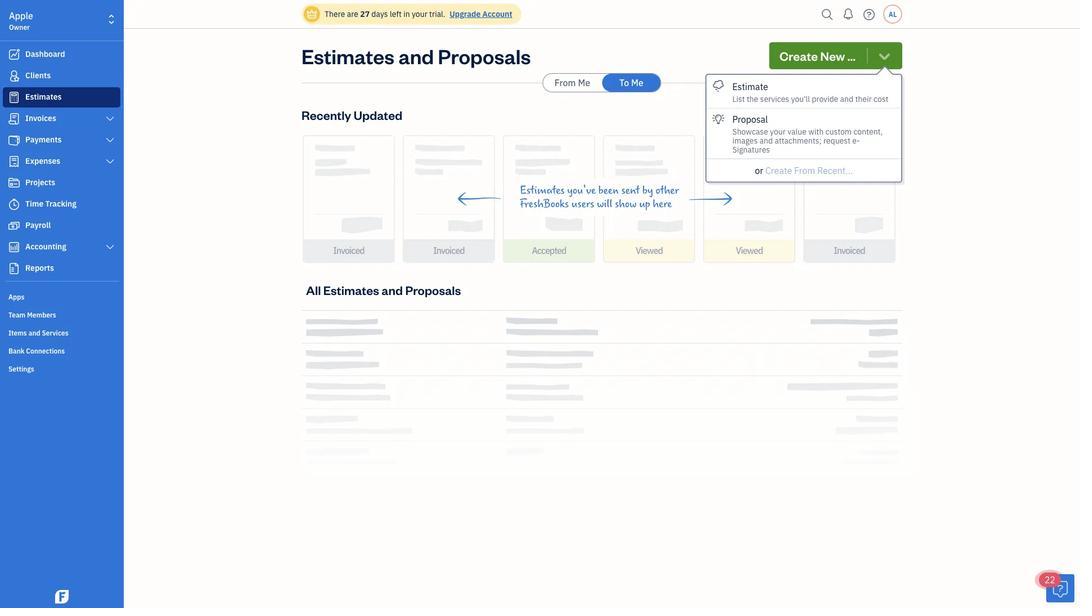 Task type: vqa. For each thing, say whether or not it's contained in the screenshot.
Of to the right
no



Task type: locate. For each thing, give the bounding box(es) containing it.
and inside main element
[[29, 328, 40, 337]]

estimate
[[733, 81, 769, 92]]

estimates
[[302, 42, 395, 69], [25, 91, 62, 102], [520, 184, 565, 196], [324, 282, 379, 298]]

e-
[[853, 135, 861, 146]]

payroll
[[25, 220, 51, 230]]

1 vertical spatial chevron large down image
[[105, 157, 115, 166]]

timer image
[[7, 199, 21, 210]]

owner
[[9, 23, 30, 32]]

estimates down the are
[[302, 42, 395, 69]]

0 vertical spatial chevron large down image
[[105, 136, 115, 145]]

chevron large down image inside payments link
[[105, 136, 115, 145]]

estimates right all
[[324, 282, 379, 298]]

chevron large down image
[[105, 114, 115, 123]]

al button
[[884, 5, 903, 24]]

settings link
[[3, 360, 120, 377]]

1 horizontal spatial me
[[632, 77, 644, 89]]

users
[[572, 198, 595, 210]]

your
[[412, 9, 428, 19], [771, 126, 786, 137]]

time tracking
[[25, 198, 77, 209]]

me inside 'link'
[[578, 77, 591, 89]]

content,
[[854, 126, 883, 137]]

2 chevron large down image from the top
[[105, 157, 115, 166]]

chevron large down image for expenses
[[105, 157, 115, 166]]

1 horizontal spatial your
[[771, 126, 786, 137]]

0 horizontal spatial your
[[412, 9, 428, 19]]

list
[[733, 93, 745, 104]]

attachments;
[[775, 135, 822, 146]]

1 vertical spatial your
[[771, 126, 786, 137]]

project image
[[7, 177, 21, 189]]

1 horizontal spatial invoiced
[[434, 245, 465, 256]]

report image
[[7, 263, 21, 274]]

bank connections link
[[3, 342, 120, 359]]

recently
[[302, 107, 351, 123]]

1 viewed from the left
[[636, 245, 663, 256]]

you'll
[[792, 93, 811, 104]]

estimates up freshbooks at top
[[520, 184, 565, 196]]

connections
[[26, 346, 65, 355]]

1 vertical spatial proposals
[[406, 282, 461, 298]]

account
[[483, 9, 513, 19]]

0 vertical spatial your
[[412, 9, 428, 19]]

search image
[[819, 6, 837, 23]]

your right in
[[412, 9, 428, 19]]

in
[[404, 9, 410, 19]]

me
[[578, 77, 591, 89], [632, 77, 644, 89]]

to me
[[620, 77, 644, 89]]

clients
[[25, 70, 51, 81]]

0 vertical spatial proposals
[[438, 42, 531, 69]]

your left value
[[771, 126, 786, 137]]

estimates for estimates you've been sent by other freshbooks users will show up here
[[520, 184, 565, 196]]

been
[[599, 184, 619, 196]]

expense image
[[7, 156, 21, 167]]

me right the 'to'
[[632, 77, 644, 89]]

dashboard
[[25, 49, 65, 59]]

estimate image
[[7, 92, 21, 103]]

upgrade
[[450, 9, 481, 19]]

and inside 'proposal showcase your value with custom content, images and attachments; request e- signatures'
[[760, 135, 773, 146]]

show
[[615, 198, 637, 210]]

items
[[8, 328, 27, 337]]

expenses link
[[3, 151, 120, 172]]

viewed
[[636, 245, 663, 256], [736, 245, 763, 256]]

projects
[[25, 177, 55, 187]]

reports
[[25, 263, 54, 273]]

from me link
[[544, 74, 602, 92]]

0 horizontal spatial me
[[578, 77, 591, 89]]

proposal
[[733, 113, 769, 125]]

invoice image
[[7, 113, 21, 124]]

freshbooks
[[520, 198, 569, 210]]

me right from
[[578, 77, 591, 89]]

payments link
[[3, 130, 120, 150]]

by
[[643, 184, 654, 196]]

2 horizontal spatial invoiced
[[834, 245, 866, 256]]

chevron large down image inside accounting link
[[105, 243, 115, 252]]

proposals
[[438, 42, 531, 69], [406, 282, 461, 298]]

chevrondown image
[[877, 48, 893, 64]]

and
[[399, 42, 434, 69], [841, 93, 854, 104], [760, 135, 773, 146], [382, 282, 403, 298], [29, 328, 40, 337]]

to me link
[[603, 74, 661, 92]]

0 horizontal spatial invoiced
[[333, 245, 365, 256]]

estimates inside estimates you've been sent by other freshbooks users will show up here
[[520, 184, 565, 196]]

time
[[25, 198, 43, 209]]

apple owner
[[9, 10, 33, 32]]

estimates inside main element
[[25, 91, 62, 102]]

1 chevron large down image from the top
[[105, 136, 115, 145]]

1 horizontal spatial viewed
[[736, 245, 763, 256]]

your inside 'proposal showcase your value with custom content, images and attachments; request e- signatures'
[[771, 126, 786, 137]]

0 horizontal spatial viewed
[[636, 245, 663, 256]]

2 vertical spatial chevron large down image
[[105, 243, 115, 252]]

signatures
[[733, 144, 771, 155]]

al
[[889, 10, 897, 19]]

22 button
[[1040, 573, 1075, 602]]

up
[[640, 198, 651, 210]]

tracking
[[45, 198, 77, 209]]

1 me from the left
[[578, 77, 591, 89]]

invoiced
[[333, 245, 365, 256], [434, 245, 465, 256], [834, 245, 866, 256]]

invoices
[[25, 113, 56, 123]]

proposal showcase your value with custom content, images and attachments; request e- signatures
[[733, 113, 883, 155]]

create new …
[[780, 48, 856, 64]]

chevron large down image
[[105, 136, 115, 145], [105, 157, 115, 166], [105, 243, 115, 252]]

go to help image
[[861, 6, 879, 23]]

time tracking link
[[3, 194, 120, 214]]

estimates up 'invoices'
[[25, 91, 62, 102]]

custom
[[826, 126, 852, 137]]

accepted
[[532, 245, 567, 256]]

2 me from the left
[[632, 77, 644, 89]]

from
[[555, 77, 576, 89]]

dashboard image
[[7, 49, 21, 60]]

payments
[[25, 134, 62, 145]]

notifications image
[[840, 3, 858, 25]]

main element
[[0, 0, 152, 608]]

3 chevron large down image from the top
[[105, 243, 115, 252]]

or
[[756, 164, 764, 176]]

dashboard link
[[3, 44, 120, 65]]

team
[[8, 310, 25, 319]]

there are 27 days left in your trial. upgrade account
[[325, 9, 513, 19]]

updated
[[354, 107, 403, 123]]

members
[[27, 310, 56, 319]]



Task type: describe. For each thing, give the bounding box(es) containing it.
items and services
[[8, 328, 69, 337]]

client image
[[7, 70, 21, 82]]

value
[[788, 126, 807, 137]]

services
[[42, 328, 69, 337]]

provide
[[812, 93, 839, 104]]

to
[[620, 77, 630, 89]]

me for to me
[[632, 77, 644, 89]]

apple
[[9, 10, 33, 22]]

sent
[[622, 184, 640, 196]]

with
[[809, 126, 824, 137]]

all estimates and proposals
[[306, 282, 461, 298]]

estimates link
[[3, 87, 120, 108]]

are
[[347, 9, 359, 19]]

settings
[[8, 364, 34, 373]]

estimates you've been sent by other freshbooks users will show up here
[[520, 184, 680, 210]]

reports link
[[3, 258, 120, 279]]

left
[[390, 9, 402, 19]]

create
[[780, 48, 819, 64]]

here
[[653, 198, 672, 210]]

their
[[856, 93, 872, 104]]

apps
[[8, 292, 24, 301]]

estimate list the services you'll provide and their cost
[[733, 81, 889, 104]]

estimates and proposals
[[302, 42, 531, 69]]

the
[[747, 93, 759, 104]]

chevron large down image for accounting
[[105, 243, 115, 252]]

apps link
[[3, 288, 120, 305]]

2 invoiced from the left
[[434, 245, 465, 256]]

projects link
[[3, 173, 120, 193]]

from me
[[555, 77, 591, 89]]

accounting link
[[3, 237, 120, 257]]

payroll link
[[3, 216, 120, 236]]

and inside estimate list the services you'll provide and their cost
[[841, 93, 854, 104]]

cost
[[874, 93, 889, 104]]

team members
[[8, 310, 56, 319]]

team members link
[[3, 306, 120, 323]]

bank
[[8, 346, 24, 355]]

invoices link
[[3, 109, 120, 129]]

estimates for estimates and proposals
[[302, 42, 395, 69]]

bank connections
[[8, 346, 65, 355]]

27
[[360, 9, 370, 19]]

3 invoiced from the left
[[834, 245, 866, 256]]

services
[[761, 93, 790, 104]]

new
[[821, 48, 846, 64]]

clients link
[[3, 66, 120, 86]]

payment image
[[7, 135, 21, 146]]

money image
[[7, 220, 21, 231]]

you've
[[568, 184, 596, 196]]

all
[[306, 282, 321, 298]]

estimates for estimates
[[25, 91, 62, 102]]

showcase
[[733, 126, 769, 137]]

…
[[848, 48, 856, 64]]

days
[[372, 9, 388, 19]]

request
[[824, 135, 851, 146]]

will
[[597, 198, 613, 210]]

2 viewed from the left
[[736, 245, 763, 256]]

chevron large down image for payments
[[105, 136, 115, 145]]

expenses
[[25, 156, 60, 166]]

there
[[325, 9, 345, 19]]

recently updated
[[302, 107, 403, 123]]

accounting
[[25, 241, 66, 252]]

resource center badge image
[[1047, 574, 1075, 602]]

freshbooks image
[[53, 590, 71, 604]]

22
[[1045, 574, 1056, 586]]

items and services link
[[3, 324, 120, 341]]

images
[[733, 135, 758, 146]]

crown image
[[306, 8, 318, 20]]

1 invoiced from the left
[[333, 245, 365, 256]]

chart image
[[7, 242, 21, 253]]

upgrade account link
[[448, 9, 513, 19]]

create new … button
[[770, 42, 903, 69]]

trial.
[[430, 9, 446, 19]]

me for from me
[[578, 77, 591, 89]]

other
[[656, 184, 680, 196]]



